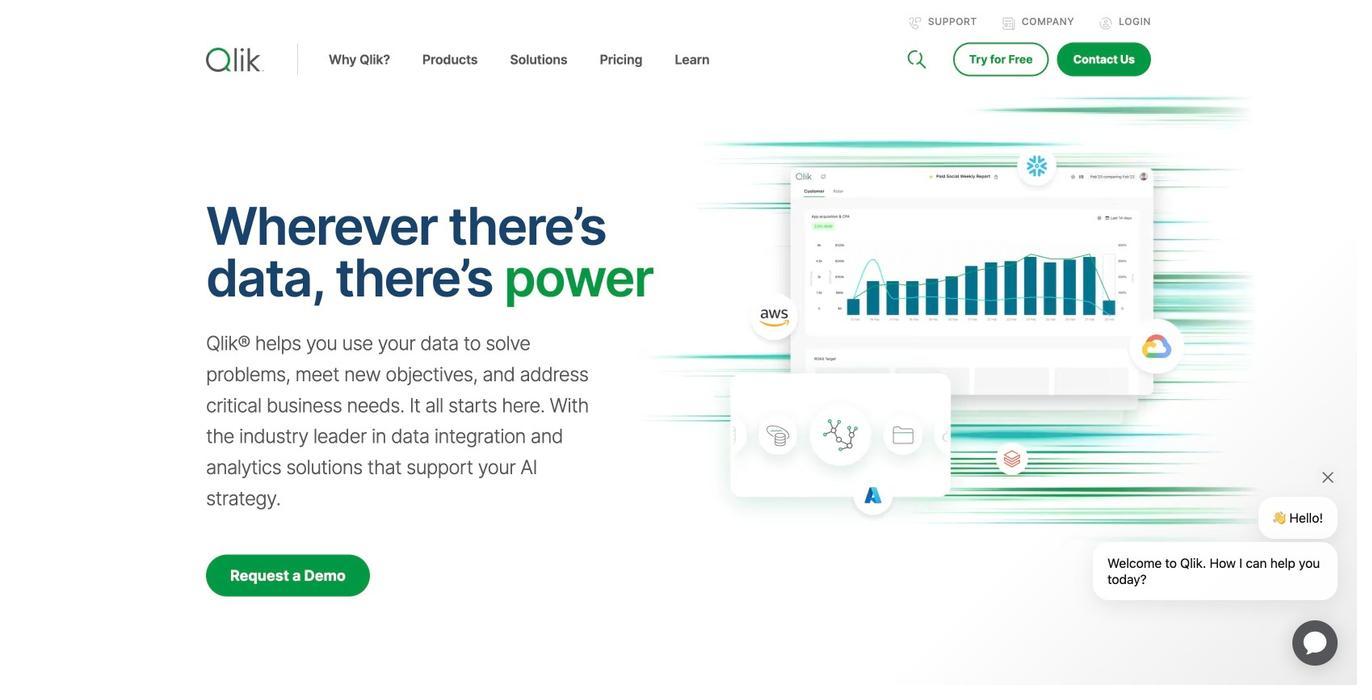 Task type: locate. For each thing, give the bounding box(es) containing it.
application
[[1273, 601, 1357, 685]]

login image
[[1100, 17, 1113, 30]]

support image
[[909, 17, 922, 30]]

company image
[[1002, 17, 1015, 30]]



Task type: describe. For each thing, give the bounding box(es) containing it.
qlik image
[[206, 48, 264, 72]]



Task type: vqa. For each thing, say whether or not it's contained in the screenshot.
all to the right
no



